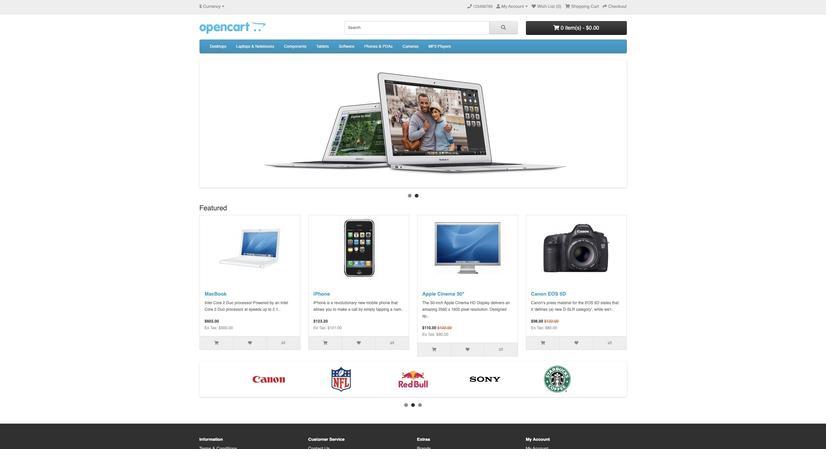 Task type: describe. For each thing, give the bounding box(es) containing it.
(0)
[[556, 4, 561, 9]]

mp3 players link
[[424, 40, 456, 53]]

iphone image
[[326, 216, 392, 282]]

123456789
[[473, 4, 493, 9]]

while
[[594, 308, 603, 312]]

cameras link
[[398, 40, 424, 53]]

customer
[[308, 438, 328, 443]]

0 vertical spatial account
[[508, 4, 524, 9]]

ex inside $602.00 ex tax: $500.00
[[205, 326, 209, 331]]

extras
[[417, 438, 430, 443]]

tax: inside $602.00 ex tax: $500.00
[[210, 326, 218, 331]]

laptops
[[236, 44, 250, 49]]

$122.00 for cinema
[[437, 326, 452, 331]]

phone image
[[467, 4, 472, 9]]

tablets link
[[311, 40, 334, 53]]

we'r..
[[604, 308, 613, 312]]

0 vertical spatial cinema
[[437, 292, 455, 297]]

simply
[[364, 308, 375, 312]]

notebooks
[[255, 44, 274, 49]]

1 horizontal spatial 2
[[223, 301, 225, 306]]

that inside canon's press material for the eos 5d states that it 'defines (a) new d-slr category', while we'r..
[[612, 301, 619, 306]]

$90.00
[[436, 333, 448, 337]]

the
[[578, 301, 584, 306]]

1 horizontal spatial my account
[[526, 438, 550, 443]]

0 item(s) - $0.00 button
[[526, 21, 627, 35]]

designed
[[490, 308, 507, 312]]

0 horizontal spatial 5d
[[560, 292, 566, 297]]

macbookair image
[[225, 61, 601, 187]]

players
[[438, 44, 451, 49]]

add to wish list image for canon eos 5d
[[574, 342, 578, 346]]

apple inside the 30-inch apple cinema hd display delivers an amazing 2560 x 1600 pixel resolution. designed sp..
[[444, 301, 454, 306]]

30"
[[457, 292, 464, 297]]

allows
[[313, 308, 324, 312]]

tablets
[[316, 44, 329, 49]]

apple cinema 30" link
[[422, 292, 464, 297]]

by inside intel core 2 duo processor powered by an intel core 2 duo processor at speeds up to 2.1..
[[270, 301, 274, 306]]

1 horizontal spatial duo
[[226, 301, 233, 306]]

2 horizontal spatial a
[[390, 308, 392, 312]]

share image
[[603, 4, 607, 9]]

components link
[[279, 40, 311, 53]]

information
[[199, 438, 223, 443]]

0 vertical spatial my account
[[501, 4, 524, 9]]

resolution.
[[470, 308, 489, 312]]

shopping cart image
[[553, 25, 559, 30]]

ex inside $98.00 $122.00 ex tax: $80.00
[[531, 326, 536, 331]]

$101.00
[[327, 326, 342, 331]]

components
[[284, 44, 306, 49]]

checkout link
[[603, 4, 627, 9]]

add to cart image for iphone
[[323, 342, 327, 346]]

2 intel from the left
[[281, 301, 288, 306]]

$602.00 ex tax: $500.00
[[205, 320, 233, 331]]

1 vertical spatial processor
[[226, 308, 243, 312]]

2560
[[438, 308, 447, 312]]

redbull image
[[392, 363, 434, 396]]

shopping cart link
[[565, 4, 599, 9]]

item(s)
[[565, 25, 581, 31]]

0 item(s) - $0.00
[[559, 25, 599, 31]]

30-
[[430, 301, 436, 306]]

pdas
[[383, 44, 393, 49]]

press
[[547, 301, 556, 306]]

shopping cart
[[571, 4, 599, 9]]

you
[[326, 308, 332, 312]]

an inside intel core 2 duo processor powered by an intel core 2 duo processor at speeds up to 2.1..
[[275, 301, 279, 306]]

laptops & notebooks
[[236, 44, 274, 49]]

desktops link
[[205, 40, 231, 53]]

cart
[[591, 4, 599, 9]]

1 vertical spatial duo
[[218, 308, 225, 312]]

it
[[531, 308, 533, 312]]

software link
[[334, 40, 359, 53]]

iphone is a revolutionary new mobile phone that allows you to make a call by simply tapping a nam..
[[313, 301, 403, 312]]

heart image
[[532, 4, 536, 9]]

for
[[573, 301, 577, 306]]

iphone for iphone
[[313, 292, 330, 297]]

currency
[[203, 4, 221, 9]]

mp3 players
[[429, 44, 451, 49]]

phones & pdas
[[364, 44, 393, 49]]

mobile
[[366, 301, 378, 306]]

iphone link
[[313, 292, 330, 297]]

new inside iphone is a revolutionary new mobile phone that allows you to make a call by simply tapping a nam..
[[358, 301, 365, 306]]

to inside iphone is a revolutionary new mobile phone that allows you to make a call by simply tapping a nam..
[[333, 308, 336, 312]]

$123.20 ex tax: $101.00
[[313, 320, 342, 331]]

mp3
[[429, 44, 437, 49]]

add to wish list image
[[357, 342, 361, 346]]

$122.00 for eos
[[544, 320, 559, 324]]

nfl image
[[319, 363, 362, 396]]

the 30-inch apple cinema hd display delivers an amazing 2560 x 1600 pixel resolution. designed sp..
[[422, 301, 510, 319]]

$123.20
[[313, 320, 328, 324]]

(a)
[[549, 308, 554, 312]]

the
[[422, 301, 429, 306]]

2.1..
[[273, 308, 280, 312]]

service
[[329, 438, 345, 443]]

$602.00
[[205, 320, 219, 324]]

checkout
[[608, 4, 627, 9]]

shopping cart image
[[565, 4, 570, 9]]

$98.00 $122.00 ex tax: $80.00
[[531, 320, 559, 331]]

phones
[[364, 44, 378, 49]]

inch
[[436, 301, 443, 306]]

-
[[583, 25, 585, 31]]

0 horizontal spatial eos
[[548, 292, 558, 297]]

1 vertical spatial 2
[[214, 308, 217, 312]]

apple cinema 30"
[[422, 292, 464, 297]]

tax: inside $123.20 ex tax: $101.00
[[319, 326, 326, 331]]

slr
[[567, 308, 575, 312]]

canon's press material for the eos 5d states that it 'defines (a) new d-slr category', while we'r..
[[531, 301, 619, 312]]

make
[[337, 308, 347, 312]]

1600
[[451, 308, 460, 312]]

$110.00
[[422, 326, 436, 331]]

add to cart image for apple cinema 30"
[[432, 348, 436, 352]]

at
[[244, 308, 248, 312]]



Task type: vqa. For each thing, say whether or not it's contained in the screenshot.
the High
no



Task type: locate. For each thing, give the bounding box(es) containing it.
1 horizontal spatial apple
[[444, 301, 454, 306]]

to right "you"
[[333, 308, 336, 312]]

compare this product image
[[608, 342, 612, 346]]

1 horizontal spatial caret down image
[[525, 4, 528, 9]]

1 vertical spatial core
[[205, 308, 213, 312]]

2
[[223, 301, 225, 306], [214, 308, 217, 312]]

1 vertical spatial cinema
[[455, 301, 469, 306]]

1 intel from the left
[[205, 301, 212, 306]]

ex down $602.00
[[205, 326, 209, 331]]

0 vertical spatial duo
[[226, 301, 233, 306]]

'defines
[[534, 308, 548, 312]]

tapping
[[376, 308, 389, 312]]

5d up while
[[594, 301, 599, 306]]

2 horizontal spatial compare this product image
[[499, 348, 503, 352]]

amazing
[[422, 308, 437, 312]]

$122.00 up $90.00
[[437, 326, 452, 331]]

0 horizontal spatial add to cart image
[[323, 342, 327, 346]]

processor
[[235, 301, 252, 306], [226, 308, 243, 312]]

2 caret down image from the left
[[525, 4, 528, 9]]

apple up x
[[444, 301, 454, 306]]

1 horizontal spatial new
[[555, 308, 562, 312]]

5d up material
[[560, 292, 566, 297]]

2 down macbook
[[223, 301, 225, 306]]

add to wish list image
[[248, 342, 252, 346], [574, 342, 578, 346], [466, 348, 470, 352]]

iphone for iphone is a revolutionary new mobile phone that allows you to make a call by simply tapping a nam..
[[313, 301, 326, 306]]

0 vertical spatial add to cart image
[[214, 342, 219, 346]]

add to wish list image for macbook
[[248, 342, 252, 346]]

macbook image
[[217, 216, 283, 282]]

1 vertical spatial add to cart image
[[432, 348, 436, 352]]

$0.00
[[586, 25, 599, 31]]

0 vertical spatial eos
[[548, 292, 558, 297]]

tax: down $110.00
[[428, 333, 435, 337]]

0 vertical spatial $122.00
[[544, 320, 559, 324]]

0 horizontal spatial my account
[[501, 4, 524, 9]]

compare this product image
[[281, 342, 285, 346], [390, 342, 394, 346], [499, 348, 503, 352]]

$80.00
[[545, 326, 557, 331]]

canon image
[[247, 363, 290, 396]]

shopping
[[571, 4, 590, 9]]

canon's
[[531, 301, 545, 306]]

tax: down the $98.00
[[537, 326, 544, 331]]

new left d-
[[555, 308, 562, 312]]

ex down $110.00
[[422, 333, 427, 337]]

1 vertical spatial iphone
[[313, 301, 326, 306]]

canon
[[531, 292, 546, 297]]

5d inside canon's press material for the eos 5d states that it 'defines (a) new d-slr category', while we'r..
[[594, 301, 599, 306]]

0 vertical spatial core
[[213, 301, 222, 306]]

duo
[[226, 301, 233, 306], [218, 308, 225, 312]]

0 horizontal spatial that
[[391, 301, 398, 306]]

apple
[[422, 292, 436, 297], [444, 301, 454, 306]]

duo down macbook
[[226, 301, 233, 306]]

macbook link
[[205, 292, 227, 297]]

0 horizontal spatial 2
[[214, 308, 217, 312]]

1 horizontal spatial add to cart image
[[541, 342, 545, 346]]

list
[[548, 4, 555, 9]]

cinema up inch
[[437, 292, 455, 297]]

new up simply
[[358, 301, 365, 306]]

core up $602.00
[[205, 308, 213, 312]]

0 horizontal spatial new
[[358, 301, 365, 306]]

add to cart image for canon eos 5d
[[541, 342, 545, 346]]

1 iphone from the top
[[313, 292, 330, 297]]

canon eos 5d
[[531, 292, 566, 297]]

by inside iphone is a revolutionary new mobile phone that allows you to make a call by simply tapping a nam..
[[359, 308, 363, 312]]

0 horizontal spatial $122.00
[[437, 326, 452, 331]]

5d
[[560, 292, 566, 297], [594, 301, 599, 306]]

caret down image right currency
[[222, 4, 225, 9]]

0 vertical spatial 2
[[223, 301, 225, 306]]

0 vertical spatial iphone
[[313, 292, 330, 297]]

&
[[251, 44, 254, 49], [379, 44, 381, 49]]

that up we'r..
[[612, 301, 619, 306]]

$122.00
[[544, 320, 559, 324], [437, 326, 452, 331]]

0 horizontal spatial add to wish list image
[[248, 342, 252, 346]]

$98.00
[[531, 320, 543, 324]]

core
[[213, 301, 222, 306], [205, 308, 213, 312]]

0 vertical spatial 5d
[[560, 292, 566, 297]]

intel right powered
[[281, 301, 288, 306]]

$122.00 inside $98.00 $122.00 ex tax: $80.00
[[544, 320, 559, 324]]

compare this product image for iphone
[[390, 342, 394, 346]]

add to cart image down $123.20 ex tax: $101.00
[[323, 342, 327, 346]]

0 horizontal spatial to
[[268, 308, 271, 312]]

cameras
[[403, 44, 419, 49]]

0 horizontal spatial my
[[501, 4, 507, 9]]

1 an from the left
[[275, 301, 279, 306]]

1 vertical spatial $122.00
[[437, 326, 452, 331]]

caret down image for currency
[[222, 4, 225, 9]]

1 vertical spatial 5d
[[594, 301, 599, 306]]

a left the nam..
[[390, 308, 392, 312]]

compare this product image for macbook
[[281, 342, 285, 346]]

$
[[199, 4, 202, 9]]

a right is at the bottom left of the page
[[331, 301, 333, 306]]

hd
[[470, 301, 476, 306]]

ex down $123.20
[[313, 326, 318, 331]]

1 horizontal spatial by
[[359, 308, 363, 312]]

apple up the
[[422, 292, 436, 297]]

$122.00 inside '$110.00 $122.00 ex tax: $90.00'
[[437, 326, 452, 331]]

that up the nam..
[[391, 301, 398, 306]]

featured
[[199, 204, 227, 212]]

nam..
[[394, 308, 403, 312]]

add to cart image down $602.00 ex tax: $500.00
[[214, 342, 219, 346]]

& right laptops
[[251, 44, 254, 49]]

1 that from the left
[[391, 301, 398, 306]]

0 vertical spatial new
[[358, 301, 365, 306]]

starbucks image
[[536, 363, 579, 396]]

phones & pdas link
[[359, 40, 398, 53]]

$122.00 up the "$80.00"
[[544, 320, 559, 324]]

$110.00 $122.00 ex tax: $90.00
[[422, 326, 452, 337]]

0 horizontal spatial account
[[508, 4, 524, 9]]

0 vertical spatial processor
[[235, 301, 252, 306]]

delivers
[[491, 301, 505, 306]]

1 vertical spatial account
[[533, 438, 550, 443]]

0 horizontal spatial apple
[[422, 292, 436, 297]]

add to cart image for macbook
[[214, 342, 219, 346]]

iphone inside iphone is a revolutionary new mobile phone that allows you to make a call by simply tapping a nam..
[[313, 301, 326, 306]]

0 horizontal spatial intel
[[205, 301, 212, 306]]

up
[[263, 308, 267, 312]]

processor up at
[[235, 301, 252, 306]]

2 that from the left
[[612, 301, 619, 306]]

ex inside '$110.00 $122.00 ex tax: $90.00'
[[422, 333, 427, 337]]

revolutionary
[[334, 301, 357, 306]]

0 vertical spatial my
[[501, 4, 507, 9]]

1 horizontal spatial add to cart image
[[432, 348, 436, 352]]

a
[[331, 301, 333, 306], [348, 308, 350, 312], [390, 308, 392, 312]]

eos up category',
[[585, 301, 593, 306]]

by
[[270, 301, 274, 306], [359, 308, 363, 312]]

powered
[[253, 301, 269, 306]]

tax: down $602.00
[[210, 326, 218, 331]]

0 vertical spatial apple
[[422, 292, 436, 297]]

add to cart image
[[323, 342, 327, 346], [541, 342, 545, 346]]

0 horizontal spatial a
[[331, 301, 333, 306]]

by right 'call'
[[359, 308, 363, 312]]

$500.00
[[219, 326, 233, 331]]

macbook
[[205, 292, 227, 297]]

sp..
[[422, 314, 429, 319]]

customer service
[[308, 438, 345, 443]]

eos up press
[[548, 292, 558, 297]]

0 horizontal spatial compare this product image
[[281, 342, 285, 346]]

add to cart image
[[214, 342, 219, 346], [432, 348, 436, 352]]

core down macbook
[[213, 301, 222, 306]]

an up 2.1..
[[275, 301, 279, 306]]

caret down image for my account
[[525, 4, 528, 9]]

2 horizontal spatial add to wish list image
[[574, 342, 578, 346]]

add to cart image down $98.00 $122.00 ex tax: $80.00
[[541, 342, 545, 346]]

tax: inside '$110.00 $122.00 ex tax: $90.00'
[[428, 333, 435, 337]]

0 vertical spatial by
[[270, 301, 274, 306]]

duo up $602.00
[[218, 308, 225, 312]]

iphone up allows
[[313, 301, 326, 306]]

new
[[358, 301, 365, 306], [555, 308, 562, 312]]

laptops & notebooks link
[[231, 40, 279, 53]]

wish
[[537, 4, 547, 9]]

pixel
[[461, 308, 469, 312]]

search image
[[501, 25, 506, 30]]

2 up $602.00
[[214, 308, 217, 312]]

1 vertical spatial my
[[526, 438, 532, 443]]

by up 2.1..
[[270, 301, 274, 306]]

iphone up is at the bottom left of the page
[[313, 292, 330, 297]]

tax: down $123.20
[[319, 326, 326, 331]]

processor left at
[[226, 308, 243, 312]]

software
[[339, 44, 354, 49]]

ex inside $123.20 ex tax: $101.00
[[313, 326, 318, 331]]

1 horizontal spatial $122.00
[[544, 320, 559, 324]]

to inside intel core 2 duo processor powered by an intel core 2 duo processor at speeds up to 2.1..
[[268, 308, 271, 312]]

add to wish list image for apple cinema 30"
[[466, 348, 470, 352]]

compare this product image for apple cinema 30"
[[499, 348, 503, 352]]

caret down image
[[222, 4, 225, 9], [525, 4, 528, 9]]

desktops
[[210, 44, 226, 49]]

sony image
[[464, 363, 507, 396]]

user image
[[496, 4, 500, 9]]

0 horizontal spatial add to cart image
[[214, 342, 219, 346]]

1 horizontal spatial compare this product image
[[390, 342, 394, 346]]

that inside iphone is a revolutionary new mobile phone that allows you to make a call by simply tapping a nam..
[[391, 301, 398, 306]]

1 horizontal spatial my
[[526, 438, 532, 443]]

0
[[561, 25, 564, 31]]

1 horizontal spatial account
[[533, 438, 550, 443]]

eos
[[548, 292, 558, 297], [585, 301, 593, 306]]

an right delivers
[[506, 301, 510, 306]]

1 horizontal spatial a
[[348, 308, 350, 312]]

an
[[275, 301, 279, 306], [506, 301, 510, 306]]

0 horizontal spatial by
[[270, 301, 274, 306]]

0 horizontal spatial an
[[275, 301, 279, 306]]

to
[[268, 308, 271, 312], [333, 308, 336, 312]]

1 to from the left
[[268, 308, 271, 312]]

1 vertical spatial eos
[[585, 301, 593, 306]]

material
[[557, 301, 571, 306]]

1 horizontal spatial an
[[506, 301, 510, 306]]

& left pdas
[[379, 44, 381, 49]]

cinema inside the 30-inch apple cinema hd display delivers an amazing 2560 x 1600 pixel resolution. designed sp..
[[455, 301, 469, 306]]

eos inside canon's press material for the eos 5d states that it 'defines (a) new d-slr category', while we'r..
[[585, 301, 593, 306]]

1 horizontal spatial intel
[[281, 301, 288, 306]]

call
[[351, 308, 357, 312]]

0 horizontal spatial caret down image
[[222, 4, 225, 9]]

tax:
[[210, 326, 218, 331], [319, 326, 326, 331], [537, 326, 544, 331], [428, 333, 435, 337]]

canon eos 5d link
[[531, 292, 566, 297]]

to right up
[[268, 308, 271, 312]]

my account
[[501, 4, 524, 9], [526, 438, 550, 443]]

2 add to cart image from the left
[[541, 342, 545, 346]]

d-
[[563, 308, 567, 312]]

canon eos 5d image
[[543, 216, 609, 282]]

add to cart image down '$110.00 $122.00 ex tax: $90.00'
[[432, 348, 436, 352]]

1 caret down image from the left
[[222, 4, 225, 9]]

speeds
[[249, 308, 262, 312]]

tax: inside $98.00 $122.00 ex tax: $80.00
[[537, 326, 544, 331]]

ex down the $98.00
[[531, 326, 536, 331]]

1 add to cart image from the left
[[323, 342, 327, 346]]

cinema up "pixel"
[[455, 301, 469, 306]]

is
[[327, 301, 330, 306]]

1 horizontal spatial add to wish list image
[[466, 348, 470, 352]]

that
[[391, 301, 398, 306], [612, 301, 619, 306]]

your store image
[[199, 21, 265, 34]]

1 vertical spatial by
[[359, 308, 363, 312]]

2 & from the left
[[379, 44, 381, 49]]

0 horizontal spatial &
[[251, 44, 254, 49]]

1 vertical spatial new
[[555, 308, 562, 312]]

& for notebooks
[[251, 44, 254, 49]]

Search text field
[[344, 21, 490, 34]]

new inside canon's press material for the eos 5d states that it 'defines (a) new d-slr category', while we'r..
[[555, 308, 562, 312]]

1 horizontal spatial that
[[612, 301, 619, 306]]

a left 'call'
[[348, 308, 350, 312]]

1 horizontal spatial &
[[379, 44, 381, 49]]

intel core 2 duo processor powered by an intel core 2 duo processor at speeds up to 2.1..
[[205, 301, 288, 312]]

1 vertical spatial apple
[[444, 301, 454, 306]]

intel down macbook
[[205, 301, 212, 306]]

wish list (0) link
[[532, 4, 561, 9]]

wish list (0)
[[537, 4, 561, 9]]

2 an from the left
[[506, 301, 510, 306]]

display
[[477, 301, 490, 306]]

& inside "link"
[[379, 44, 381, 49]]

1 horizontal spatial eos
[[585, 301, 593, 306]]

0 horizontal spatial duo
[[218, 308, 225, 312]]

apple cinema 30" image
[[434, 216, 500, 282]]

caret down image left heart icon
[[525, 4, 528, 9]]

1 & from the left
[[251, 44, 254, 49]]

2 to from the left
[[333, 308, 336, 312]]

1 vertical spatial my account
[[526, 438, 550, 443]]

& for pdas
[[379, 44, 381, 49]]

1 horizontal spatial to
[[333, 308, 336, 312]]

2 iphone from the top
[[313, 301, 326, 306]]

an inside the 30-inch apple cinema hd display delivers an amazing 2560 x 1600 pixel resolution. designed sp..
[[506, 301, 510, 306]]

my account link
[[496, 4, 528, 9]]

phone
[[379, 301, 390, 306]]

1 horizontal spatial 5d
[[594, 301, 599, 306]]



